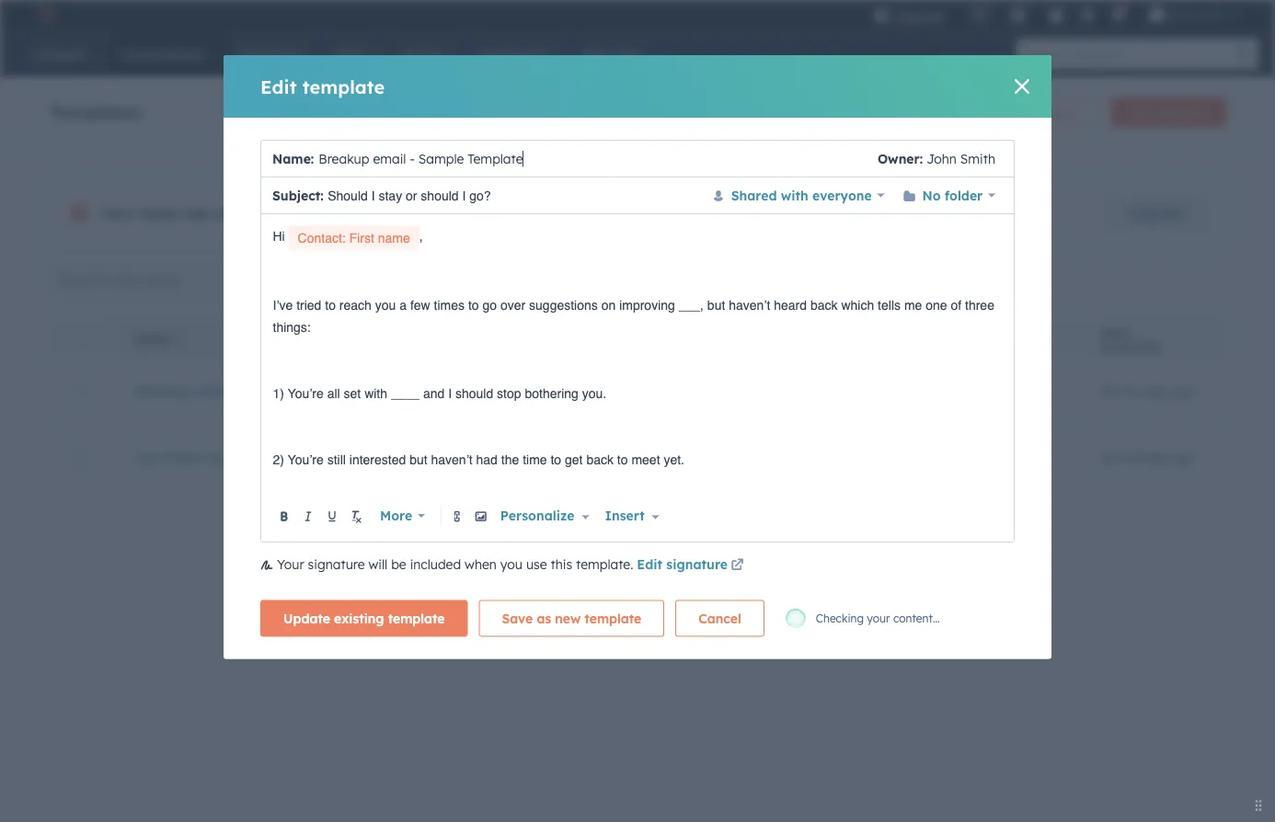 Task type: vqa. For each thing, say whether or not it's contained in the screenshot.
the
yes



Task type: describe. For each thing, give the bounding box(es) containing it.
new for new template
[[1127, 105, 1150, 119]]

the
[[501, 452, 519, 467]]

1 vertical spatial with
[[588, 205, 614, 222]]

heard
[[774, 298, 807, 312]]

cancel button
[[676, 601, 765, 637]]

three
[[966, 298, 995, 312]]

date for date created
[[954, 333, 983, 347]]

of inside templates banner
[[823, 104, 836, 120]]

insert button
[[593, 504, 672, 528]]

press to sort. element
[[1043, 332, 1050, 348]]

signature for your
[[308, 557, 365, 573]]

your for your team has created 2 out of 5 templates.
[[101, 204, 136, 223]]

stay
[[379, 188, 402, 203]]

first
[[349, 230, 374, 245]]

templates
[[524, 205, 585, 222]]

times
[[434, 298, 465, 312]]

upgrade link
[[1106, 195, 1208, 232]]

or
[[406, 188, 417, 203]]

get
[[565, 452, 583, 467]]

as
[[537, 611, 551, 627]]

analyze button
[[1018, 98, 1100, 127]]

search button
[[1228, 39, 1259, 70]]

your signature will be included when you use this template.
[[277, 557, 637, 573]]

will
[[369, 557, 388, 573]]

your for your signature will be included when you use this template.
[[277, 557, 304, 573]]

templates.
[[351, 204, 429, 223]]

date for date modified
[[1101, 326, 1130, 340]]

owner: john smith
[[878, 150, 996, 167]]

notifications image
[[1110, 8, 1127, 25]]

hubspot link
[[22, 4, 69, 26]]

marketplaces image
[[1010, 8, 1027, 25]]

unlock
[[444, 205, 485, 222]]

has
[[184, 204, 210, 223]]

bothering
[[525, 386, 579, 401]]

0 horizontal spatial haven't
[[431, 452, 473, 467]]

existing
[[334, 611, 384, 627]]

and
[[423, 386, 445, 401]]

folder for new folder
[[961, 105, 991, 119]]

all
[[327, 386, 340, 401]]

sample
[[243, 384, 292, 400]]

things:
[[273, 320, 311, 334]]

new for new folder
[[935, 105, 958, 119]]

set
[[344, 386, 361, 401]]

date created button
[[932, 318, 1079, 359]]

calling icon button
[[964, 3, 995, 27]]

edit signature link
[[637, 555, 747, 578]]

1 horizontal spatial i
[[448, 386, 452, 401]]

template up the 'name:'
[[303, 75, 385, 98]]

shared with everyone
[[731, 187, 872, 203]]

when
[[465, 557, 497, 573]]

___,
[[679, 298, 704, 312]]

a
[[400, 298, 407, 312]]

folder for no folder
[[945, 187, 983, 203]]

email
[[233, 450, 269, 466]]

0 horizontal spatial 5
[[338, 204, 347, 223]]

2) you're still interested but haven't had the time to get back to meet yet.
[[273, 452, 685, 467]]

the follow-up email that follows through
[[136, 450, 410, 466]]

which
[[842, 298, 875, 312]]

with inside shared with everyone popup button
[[781, 187, 809, 203]]

follow-
[[163, 450, 211, 466]]

breakup email - sample template
[[136, 384, 355, 400]]

to right tried
[[325, 298, 336, 312]]

1)
[[273, 386, 284, 401]]

2 horizontal spatial i
[[463, 188, 466, 203]]

the
[[136, 450, 159, 466]]

go
[[483, 298, 497, 312]]

had
[[476, 452, 498, 467]]

your
[[867, 612, 891, 626]]

everyone
[[813, 187, 872, 203]]

edit template
[[260, 75, 385, 98]]

settings image
[[1079, 8, 1096, 24]]

i've tried to reach you a few times to go over suggestions on improving ___, but haven't heard back which tells me one of three things:
[[273, 298, 998, 334]]

link opens in a new window image
[[731, 560, 744, 573]]

no
[[923, 187, 941, 203]]

new
[[555, 611, 581, 627]]

no folder
[[923, 187, 983, 203]]

subject:
[[272, 187, 324, 203]]

the follow-up email that follows through link
[[136, 450, 410, 466]]

personalize
[[501, 508, 575, 524]]

email
[[194, 384, 230, 400]]

2)
[[273, 452, 284, 467]]

checking your content…
[[816, 612, 940, 626]]

suggestions
[[529, 298, 598, 312]]

date modified button
[[1079, 318, 1226, 359]]

over
[[501, 298, 526, 312]]

unlock more templates with crm suite starter.
[[444, 205, 727, 222]]

subject: should i stay or should i go?
[[272, 187, 491, 203]]

should
[[328, 188, 368, 203]]

template inside button
[[585, 611, 642, 627]]

marketplaces button
[[999, 0, 1038, 29]]

haven't inside i've tried to reach you a few times to go over suggestions on improving ___, but haven't heard back which tells me one of three things:
[[729, 298, 771, 312]]

hi
[[273, 229, 285, 244]]

Search search field
[[49, 262, 266, 299]]

you inside i've tried to reach you a few times to go over suggestions on improving ___, but haven't heard back which tells me one of three things:
[[375, 298, 396, 312]]

template inside button
[[388, 611, 445, 627]]

date created
[[954, 333, 1037, 347]]

created inside button
[[986, 333, 1037, 347]]



Task type: locate. For each thing, give the bounding box(es) containing it.
template right new
[[585, 611, 642, 627]]

ascending sort. press to sort descending. element
[[174, 332, 181, 348]]

new template
[[1127, 105, 1200, 119]]

template inside popup button
[[1154, 105, 1200, 119]]

0 vertical spatial of
[[823, 104, 836, 120]]

you left use at left
[[501, 557, 523, 573]]

0 vertical spatial 2
[[813, 104, 820, 120]]

back left 'which'
[[811, 298, 838, 312]]

1 new from the left
[[935, 105, 958, 119]]

time
[[523, 452, 547, 467]]

but right ___, at the top right of the page
[[708, 298, 726, 312]]

should
[[421, 188, 459, 203], [456, 386, 494, 401]]

2 left the out
[[276, 204, 284, 223]]

follows
[[304, 450, 351, 466]]

upgrade
[[894, 9, 946, 24], [1129, 205, 1185, 221]]

folder up smith
[[961, 105, 991, 119]]

update existing template
[[283, 611, 445, 627]]

personalize button
[[493, 502, 593, 531]]

tried
[[297, 298, 322, 312]]

close image
[[1015, 79, 1030, 94]]

templates banner
[[49, 92, 1227, 127]]

of
[[823, 104, 836, 120], [318, 204, 333, 223], [951, 298, 962, 312]]

you're right 2)
[[288, 452, 324, 467]]

breakup
[[136, 384, 190, 400]]

analyze
[[1034, 105, 1074, 119]]

you.
[[582, 386, 607, 401]]

signature for edit
[[667, 557, 728, 573]]

menu item
[[958, 0, 962, 29]]

edit for edit signature
[[637, 557, 663, 573]]

of right the out
[[318, 204, 333, 223]]

created for has
[[215, 204, 271, 223]]

0 vertical spatial with
[[781, 187, 809, 203]]

to left go
[[468, 298, 479, 312]]

1 horizontal spatial of
[[823, 104, 836, 120]]

____
[[391, 386, 420, 401]]

1 horizontal spatial upgrade
[[1129, 205, 1185, 221]]

signature left will
[[308, 557, 365, 573]]

folder
[[961, 105, 991, 119], [945, 187, 983, 203]]

upgrade inside menu
[[894, 9, 946, 24]]

your left team
[[101, 204, 136, 223]]

new down search hubspot search box
[[1127, 105, 1150, 119]]

1 you're from the top
[[288, 386, 324, 401]]

minutes
[[972, 384, 1021, 400], [1120, 384, 1168, 400], [972, 450, 1021, 466], [1120, 450, 1168, 466]]

stop
[[497, 386, 521, 401]]

created inside templates banner
[[850, 104, 897, 120]]

starter.
[[683, 205, 727, 222]]

back right get
[[587, 452, 614, 467]]

up
[[211, 450, 229, 466]]

folder inside button
[[961, 105, 991, 119]]

templates
[[49, 100, 143, 123]]

0 horizontal spatial back
[[587, 452, 614, 467]]

help image
[[1049, 8, 1065, 25]]

through
[[355, 450, 410, 466]]

1 horizontal spatial with
[[588, 205, 614, 222]]

use
[[526, 557, 547, 573]]

edit for edit template
[[260, 75, 297, 98]]

new template button
[[1112, 98, 1227, 127]]

me
[[905, 298, 923, 312]]

template down be
[[388, 611, 445, 627]]

should right or
[[421, 188, 459, 203]]

1 horizontal spatial haven't
[[729, 298, 771, 312]]

you're right 1)
[[288, 386, 324, 401]]

checking
[[816, 612, 864, 626]]

press to sort. image
[[1043, 332, 1050, 345]]

created left press to sort. element at the top right of the page
[[986, 333, 1037, 347]]

back inside i've tried to reach you a few times to go over suggestions on improving ___, but haven't heard back which tells me one of three things:
[[811, 298, 838, 312]]

more button
[[368, 504, 437, 528]]

0 horizontal spatial you
[[375, 298, 396, 312]]

ago
[[1024, 384, 1048, 400], [1171, 384, 1195, 400], [1024, 450, 1048, 466], [1171, 450, 1195, 466]]

2 inside templates banner
[[813, 104, 820, 120]]

i've
[[273, 298, 293, 312]]

team
[[141, 204, 179, 223]]

i left go?
[[463, 188, 466, 203]]

ascending sort. press to sort descending. image
[[174, 332, 181, 345]]

with right the shared
[[781, 187, 809, 203]]

0 horizontal spatial of
[[318, 204, 333, 223]]

2 vertical spatial of
[[951, 298, 962, 312]]

shared with everyone button
[[712, 183, 885, 208]]

1 vertical spatial should
[[456, 386, 494, 401]]

2 vertical spatial created
[[986, 333, 1037, 347]]

0 vertical spatial back
[[811, 298, 838, 312]]

2 horizontal spatial of
[[951, 298, 962, 312]]

0 vertical spatial edit
[[260, 75, 297, 98]]

few
[[410, 298, 430, 312]]

1 signature from the left
[[308, 557, 365, 573]]

date right press to sort. icon
[[1101, 326, 1130, 340]]

0 horizontal spatial edit
[[260, 75, 297, 98]]

2 signature from the left
[[667, 557, 728, 573]]

new inside button
[[935, 105, 958, 119]]

contact:
[[298, 230, 346, 245]]

interested
[[350, 452, 406, 467]]

modified
[[1101, 340, 1161, 354]]

template down search hubspot search box
[[1154, 105, 1200, 119]]

5 up everyone
[[839, 104, 847, 120]]

signature left link opens in a new window icon
[[667, 557, 728, 573]]

should left stop
[[456, 386, 494, 401]]

your inside edit template dialog
[[277, 557, 304, 573]]

created up owner:
[[850, 104, 897, 120]]

1 vertical spatial your
[[277, 557, 304, 573]]

name
[[378, 230, 410, 245]]

but right through
[[410, 452, 428, 467]]

2 up shared with everyone
[[813, 104, 820, 120]]

2 new from the left
[[1127, 105, 1150, 119]]

but inside i've tried to reach you a few times to go over suggestions on improving ___, but haven't heard back which tells me one of three things:
[[708, 298, 726, 312]]

0 vertical spatial created
[[850, 104, 897, 120]]

0 horizontal spatial upgrade
[[894, 9, 946, 24]]

0 horizontal spatial but
[[410, 452, 428, 467]]

0 horizontal spatial new
[[935, 105, 958, 119]]

1 vertical spatial you
[[501, 557, 523, 573]]

1 horizontal spatial back
[[811, 298, 838, 312]]

2
[[813, 104, 820, 120], [276, 204, 284, 223]]

1 horizontal spatial you
[[501, 557, 523, 573]]

menu
[[861, 0, 1254, 29]]

1 vertical spatial upgrade
[[1129, 205, 1185, 221]]

calling icon image
[[971, 7, 988, 24]]

2 you're from the top
[[288, 452, 324, 467]]

edit template dialog
[[224, 55, 1052, 669]]

with left crm
[[588, 205, 614, 222]]

name:
[[272, 150, 314, 167]]

edit up the 'name:'
[[260, 75, 297, 98]]

Search HubSpot search field
[[1017, 39, 1243, 70]]

2 horizontal spatial with
[[781, 187, 809, 203]]

1 vertical spatial edit
[[637, 557, 663, 573]]

link opens in a new window image
[[731, 555, 744, 578]]

name
[[136, 333, 169, 347]]

0 vertical spatial should
[[421, 188, 459, 203]]

1 horizontal spatial but
[[708, 298, 726, 312]]

haven't left the had
[[431, 452, 473, 467]]

1 vertical spatial you're
[[288, 452, 324, 467]]

crm
[[617, 205, 645, 222]]

of right one
[[951, 298, 962, 312]]

should inside subject: should i stay or should i go?
[[421, 188, 459, 203]]

of inside i've tried to reach you a few times to go over suggestions on improving ___, but haven't heard back which tells me one of three things:
[[951, 298, 962, 312]]

you left a
[[375, 298, 396, 312]]

1 vertical spatial of
[[318, 204, 333, 223]]

with right set at the left of page
[[365, 386, 388, 401]]

0 vertical spatial upgrade
[[894, 9, 946, 24]]

new inside popup button
[[1127, 105, 1150, 119]]

date modified
[[1101, 326, 1161, 354]]

1 vertical spatial back
[[587, 452, 614, 467]]

folder inside 'popup button'
[[945, 187, 983, 203]]

0 horizontal spatial created
[[215, 204, 271, 223]]

folder right no
[[945, 187, 983, 203]]

you're for 1)
[[288, 386, 324, 401]]

your up update at the left bottom of the page
[[277, 557, 304, 573]]

with
[[781, 187, 809, 203], [588, 205, 614, 222], [365, 386, 388, 401]]

tells
[[878, 298, 901, 312]]

1 horizontal spatial date
[[1101, 326, 1130, 340]]

1 vertical spatial but
[[410, 452, 428, 467]]

0 vertical spatial 5
[[839, 104, 847, 120]]

0 horizontal spatial your
[[101, 204, 136, 223]]

2 horizontal spatial created
[[986, 333, 1037, 347]]

1 vertical spatial 2
[[276, 204, 284, 223]]

0 horizontal spatial i
[[372, 188, 375, 203]]

created right has
[[215, 204, 271, 223]]

update existing template button
[[260, 601, 468, 637]]

reach
[[340, 298, 372, 312]]

1 horizontal spatial 2
[[813, 104, 820, 120]]

Should I stay or should I go? text field
[[328, 185, 699, 207]]

1 vertical spatial created
[[215, 204, 271, 223]]

more
[[489, 205, 520, 222]]

0 vertical spatial haven't
[[729, 298, 771, 312]]

go?
[[470, 188, 491, 203]]

template
[[303, 75, 385, 98], [1154, 105, 1200, 119], [388, 611, 445, 627], [585, 611, 642, 627]]

to left "meet"
[[617, 452, 628, 467]]

0 vertical spatial your
[[101, 204, 136, 223]]

more
[[380, 508, 412, 524]]

0 vertical spatial but
[[708, 298, 726, 312]]

still
[[327, 452, 346, 467]]

date inside date modified
[[1101, 326, 1130, 340]]

date
[[1101, 326, 1130, 340], [954, 333, 983, 347]]

included
[[410, 557, 461, 573]]

1) you're all set with ____ and i should stop bothering you.
[[273, 386, 607, 401]]

date down three
[[954, 333, 983, 347]]

0 horizontal spatial date
[[954, 333, 983, 347]]

you're
[[288, 386, 324, 401], [288, 452, 324, 467]]

34 minutes ago
[[954, 384, 1048, 400], [1101, 384, 1195, 400], [954, 450, 1048, 466], [1101, 450, 1195, 466]]

1 horizontal spatial 5
[[839, 104, 847, 120]]

johnsmith
[[1169, 7, 1224, 22]]

meet
[[632, 452, 660, 467]]

1 horizontal spatial your
[[277, 557, 304, 573]]

that
[[273, 450, 300, 466]]

upgrade image
[[874, 8, 890, 25]]

but
[[708, 298, 726, 312], [410, 452, 428, 467]]

menu containing johnsmith
[[861, 0, 1254, 29]]

yet.
[[664, 452, 685, 467]]

0 vertical spatial folder
[[961, 105, 991, 119]]

0 vertical spatial you
[[375, 298, 396, 312]]

1 horizontal spatial created
[[850, 104, 897, 120]]

created for 5
[[850, 104, 897, 120]]

john smith image
[[1149, 6, 1166, 23]]

0 horizontal spatial signature
[[308, 557, 365, 573]]

0 vertical spatial you're
[[288, 386, 324, 401]]

of up everyone
[[823, 104, 836, 120]]

smith
[[961, 150, 996, 167]]

1 horizontal spatial signature
[[667, 557, 728, 573]]

cancel
[[699, 611, 742, 627]]

0 horizontal spatial with
[[365, 386, 388, 401]]

0 horizontal spatial 2
[[276, 204, 284, 223]]

1 vertical spatial 5
[[338, 204, 347, 223]]

2 of 5 created
[[813, 104, 897, 120]]

1 vertical spatial haven't
[[431, 452, 473, 467]]

i right and
[[448, 386, 452, 401]]

search image
[[1237, 48, 1250, 61]]

insert
[[605, 508, 645, 524]]

to left get
[[551, 452, 562, 467]]

1 vertical spatial folder
[[945, 187, 983, 203]]

1 horizontal spatial edit
[[637, 557, 663, 573]]

you're for 2)
[[288, 452, 324, 467]]

None text field
[[314, 140, 878, 177], [273, 226, 1003, 669], [314, 140, 878, 177], [273, 226, 1003, 669]]

template.
[[576, 557, 634, 573]]

breakup email - sample template link
[[136, 384, 355, 400]]

back
[[811, 298, 838, 312], [587, 452, 614, 467]]

suite
[[649, 205, 680, 222]]

new up john
[[935, 105, 958, 119]]

be
[[391, 557, 407, 573]]

i left stay in the left of the page
[[372, 188, 375, 203]]

new folder
[[935, 105, 991, 119]]

this
[[551, 557, 573, 573]]

hubspot image
[[33, 4, 55, 26]]

1 horizontal spatial new
[[1127, 105, 1150, 119]]

edit right template.
[[637, 557, 663, 573]]

out
[[289, 204, 314, 223]]

34
[[954, 384, 969, 400], [1101, 384, 1116, 400], [954, 450, 969, 466], [1101, 450, 1116, 466]]

5 inside templates banner
[[839, 104, 847, 120]]

haven't left heard
[[729, 298, 771, 312]]

content…
[[894, 612, 940, 626]]

5 down should
[[338, 204, 347, 223]]

2 vertical spatial with
[[365, 386, 388, 401]]



